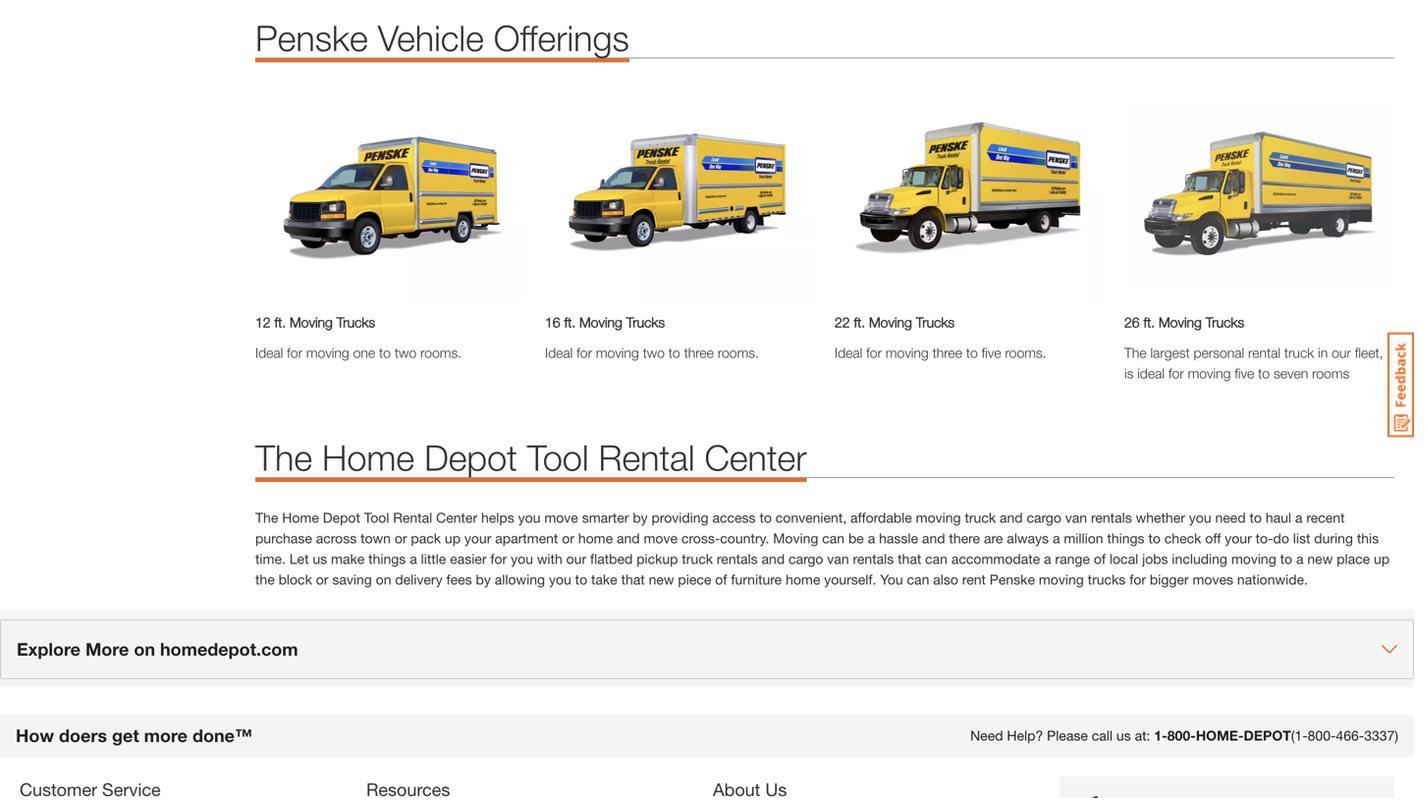 Task type: vqa. For each thing, say whether or not it's contained in the screenshot.
the top home
yes



Task type: describe. For each thing, give the bounding box(es) containing it.
0 horizontal spatial or
[[316, 572, 329, 588]]

across
[[316, 530, 357, 547]]

to down 16 ft. moving trucks link
[[669, 345, 680, 361]]

1 vertical spatial truck
[[965, 510, 996, 526]]

feedback link image
[[1388, 332, 1415, 438]]

home-
[[1196, 728, 1244, 744]]

to down do
[[1281, 551, 1293, 567]]

at:
[[1135, 728, 1151, 744]]

need help? please call us at: 1-800-home-depot (1-800-466-3337)
[[971, 728, 1399, 744]]

please
[[1047, 728, 1088, 744]]

make
[[331, 551, 365, 567]]

0 horizontal spatial five
[[982, 345, 1002, 361]]

rooms. for ideal for moving two to three rooms.
[[718, 345, 759, 361]]

for down 16 ft. moving trucks
[[577, 345, 592, 361]]

16
[[545, 314, 560, 330]]

rental
[[1249, 345, 1281, 361]]

moving down range
[[1039, 572, 1084, 588]]

to left take
[[575, 572, 588, 588]]

and up furniture
[[762, 551, 785, 567]]

on inside dropdown button
[[134, 639, 155, 660]]

check
[[1165, 530, 1202, 547]]

tool for the home depot tool rental center
[[527, 437, 589, 478]]

1 horizontal spatial of
[[1094, 551, 1106, 567]]

22 ft. moving trucks link
[[835, 312, 1105, 333]]

2 800- from the left
[[1308, 728, 1336, 744]]

including
[[1172, 551, 1228, 567]]

do
[[1274, 530, 1290, 547]]

0 vertical spatial that
[[898, 551, 922, 567]]

allowing
[[495, 572, 545, 588]]

providing
[[652, 510, 709, 526]]

doers
[[59, 725, 107, 746]]

trucks for 22 ft. moving trucks
[[916, 314, 955, 330]]

moving down 22 ft. moving trucks
[[886, 345, 929, 361]]

convenient,
[[776, 510, 847, 526]]

rooms
[[1312, 365, 1350, 382]]

ideal for moving two to three rooms.
[[545, 345, 759, 361]]

2 vertical spatial can
[[907, 572, 930, 588]]

home for the home depot tool rental center
[[322, 437, 415, 478]]

0 horizontal spatial home
[[578, 530, 613, 547]]

the home depot tool rental center helps you move smarter by providing access to convenient, affordable moving truck and cargo van rentals whether you need to haul a recent purchase across town or pack up your apartment or home and move cross-country. moving can be a hassle and there are always a million things to check off your to-do list during this time. let us make things a little easier for you with our flatbed pickup truck rentals and cargo van rentals that can accommodate a range of local jobs including moving to a new place up the block or saving on delivery fees by allowing you to take that new piece of furniture home yourself. you can also rent penske moving trucks for bigger moves nationwide.
[[255, 510, 1390, 588]]

0 horizontal spatial rentals
[[717, 551, 758, 567]]

0 horizontal spatial of
[[715, 572, 727, 588]]

ideal for ideal for moving three to five rooms.
[[835, 345, 863, 361]]

on inside the home depot tool rental center helps you move smarter by providing access to convenient, affordable moving truck and cargo van rentals whether you need to haul a recent purchase across town or pack up your apartment or home and move cross-country. moving can be a hassle and there are always a million things to check off your to-do list during this time. let us make things a little easier for you with our flatbed pickup truck rentals and cargo van rentals that can accommodate a range of local jobs including moving to a new place up the block or saving on delivery fees by allowing you to take that new piece of furniture home yourself. you can also rent penske moving trucks for bigger moves nationwide.
[[376, 572, 391, 588]]

you up allowing
[[511, 551, 533, 567]]

moving for 16
[[580, 314, 623, 330]]

moving down 12 ft. moving trucks
[[306, 345, 349, 361]]

1 horizontal spatial or
[[395, 530, 407, 547]]

during
[[1315, 530, 1354, 547]]

center for the home depot tool rental center
[[705, 437, 807, 478]]

penske vehicle offerings
[[255, 17, 629, 59]]

done™
[[193, 725, 252, 746]]

to up to-
[[1250, 510, 1262, 526]]

bigger
[[1150, 572, 1189, 588]]

our inside the largest personal rental truck in our fleet, it is ideal for moving five to seven rooms
[[1332, 345, 1351, 361]]

16 ft. moving trucks link
[[545, 312, 815, 333]]

depot
[[1244, 728, 1292, 744]]

hassle
[[879, 530, 919, 547]]

the largest personal rental truck in our fleet, it is ideal for moving five to seven rooms
[[1125, 345, 1394, 382]]

1 horizontal spatial by
[[633, 510, 648, 526]]

 image for 12 ft. moving trucks
[[255, 88, 526, 302]]

rent
[[962, 572, 986, 588]]

furniture
[[731, 572, 782, 588]]

call
[[1092, 728, 1113, 744]]

rooms. for ideal for moving one to two rooms.
[[420, 345, 462, 361]]

apartment
[[495, 530, 558, 547]]

accommodate
[[952, 551, 1040, 567]]

more
[[85, 639, 129, 660]]

to right one
[[379, 345, 391, 361]]

1 horizontal spatial rentals
[[853, 551, 894, 567]]

16 ft. moving trucks
[[545, 314, 665, 330]]

a left little
[[410, 551, 417, 567]]

you up off
[[1189, 510, 1212, 526]]

0 horizontal spatial new
[[649, 572, 674, 588]]

1 vertical spatial that
[[621, 572, 645, 588]]

moving for 22
[[869, 314, 912, 330]]

helps
[[481, 510, 514, 526]]

rental for the home depot tool rental center helps you move smarter by providing access to convenient, affordable moving truck and cargo van rentals whether you need to haul a recent purchase across town or pack up your apartment or home and move cross-country. moving can be a hassle and there are always a million things to check off your to-do list during this time. let us make things a little easier for you with our flatbed pickup truck rentals and cargo van rentals that can accommodate a range of local jobs including moving to a new place up the block or saving on delivery fees by allowing you to take that new piece of furniture home yourself. you can also rent penske moving trucks for bigger moves nationwide.
[[393, 510, 432, 526]]

take
[[591, 572, 618, 588]]

1 horizontal spatial cargo
[[1027, 510, 1062, 526]]

let
[[290, 551, 309, 567]]

2 your from the left
[[1225, 530, 1252, 547]]

is
[[1125, 365, 1134, 382]]

0 vertical spatial things
[[1108, 530, 1145, 547]]

and up "always"
[[1000, 510, 1023, 526]]

1 horizontal spatial van
[[1066, 510, 1087, 526]]

the home depot tool rental center
[[255, 437, 807, 478]]

access
[[713, 510, 756, 526]]

trucks
[[1088, 572, 1126, 588]]

1 vertical spatial van
[[827, 551, 849, 567]]

to-
[[1256, 530, 1274, 547]]

2 three from the left
[[933, 345, 963, 361]]

haul
[[1266, 510, 1292, 526]]

depot for the home depot tool rental center
[[424, 437, 517, 478]]

moving for 12
[[290, 314, 333, 330]]

smarter
[[582, 510, 629, 526]]

a left range
[[1044, 551, 1052, 567]]

you
[[880, 572, 903, 588]]

pack
[[411, 530, 441, 547]]

1 horizontal spatial us
[[1117, 728, 1131, 744]]

22 ft. moving trucks
[[835, 314, 955, 330]]

ideal for moving one to two rooms.
[[255, 345, 462, 361]]

home for the home depot tool rental center helps you move smarter by providing access to convenient, affordable moving truck and cargo van rentals whether you need to haul a recent purchase across town or pack up your apartment or home and move cross-country. moving can be a hassle and there are always a million things to check off your to-do list during this time. let us make things a little easier for you with our flatbed pickup truck rentals and cargo van rentals that can accommodate a range of local jobs including moving to a new place up the block or saving on delivery fees by allowing you to take that new piece of furniture home yourself. you can also rent penske moving trucks for bigger moves nationwide.
[[282, 510, 319, 526]]

tool for the home depot tool rental center helps you move smarter by providing access to convenient, affordable moving truck and cargo van rentals whether you need to haul a recent purchase across town or pack up your apartment or home and move cross-country. moving can be a hassle and there are always a million things to check off your to-do list during this time. let us make things a little easier for you with our flatbed pickup truck rentals and cargo van rentals that can accommodate a range of local jobs including moving to a new place up the block or saving on delivery fees by allowing you to take that new piece of furniture home yourself. you can also rent penske moving trucks for bigger moves nationwide.
[[364, 510, 389, 526]]

trucks for 26 ft. moving trucks
[[1206, 314, 1245, 330]]

fleet,
[[1355, 345, 1384, 361]]

explore
[[17, 639, 81, 660]]

22
[[835, 314, 850, 330]]

ft. for 22
[[854, 314, 866, 330]]

for down local
[[1130, 572, 1146, 588]]

homedepot.com
[[160, 639, 298, 660]]

for down 12 ft. moving trucks
[[287, 345, 303, 361]]

for up allowing
[[491, 551, 507, 567]]

how
[[16, 725, 54, 746]]

moving for 26
[[1159, 314, 1202, 330]]

local
[[1110, 551, 1139, 567]]

affordable
[[851, 510, 912, 526]]

1 vertical spatial move
[[644, 530, 678, 547]]

yourself.
[[824, 572, 877, 588]]

1-
[[1155, 728, 1168, 744]]

0 horizontal spatial cargo
[[789, 551, 824, 567]]

0 horizontal spatial penske
[[255, 17, 368, 59]]

need
[[971, 728, 1003, 744]]

cross-
[[682, 530, 720, 547]]

town
[[361, 530, 391, 547]]

ideal for moving three to five rooms.
[[835, 345, 1047, 361]]

are
[[984, 530, 1003, 547]]

0 vertical spatial up
[[445, 530, 461, 547]]

 image for 22 ft. moving trucks
[[835, 88, 1105, 302]]

the for the home depot tool rental center helps you move smarter by providing access to convenient, affordable moving truck and cargo van rentals whether you need to haul a recent purchase across town or pack up your apartment or home and move cross-country. moving can be a hassle and there are always a million things to check off your to-do list during this time. let us make things a little easier for you with our flatbed pickup truck rentals and cargo van rentals that can accommodate a range of local jobs including moving to a new place up the block or saving on delivery fees by allowing you to take that new piece of furniture home yourself. you can also rent penske moving trucks for bigger moves nationwide.
[[255, 510, 278, 526]]

us inside the home depot tool rental center helps you move smarter by providing access to convenient, affordable moving truck and cargo van rentals whether you need to haul a recent purchase across town or pack up your apartment or home and move cross-country. moving can be a hassle and there are always a million things to check off your to-do list during this time. let us make things a little easier for you with our flatbed pickup truck rentals and cargo van rentals that can accommodate a range of local jobs including moving to a new place up the block or saving on delivery fees by allowing you to take that new piece of furniture home yourself. you can also rent penske moving trucks for bigger moves nationwide.
[[313, 551, 327, 567]]



Task type: locate. For each thing, give the bounding box(es) containing it.
0 horizontal spatial rooms.
[[420, 345, 462, 361]]

saving
[[332, 572, 372, 588]]

moving right 16
[[580, 314, 623, 330]]

the for the largest personal rental truck in our fleet, it is ideal for moving five to seven rooms
[[1125, 345, 1147, 361]]

1 horizontal spatial two
[[643, 345, 665, 361]]

truck up seven
[[1285, 345, 1315, 361]]

1 vertical spatial new
[[649, 572, 674, 588]]

1 three from the left
[[684, 345, 714, 361]]

country.
[[720, 530, 769, 547]]

0 vertical spatial our
[[1332, 345, 1351, 361]]

time.
[[255, 551, 286, 567]]

466-
[[1336, 728, 1365, 744]]

van up yourself.
[[827, 551, 849, 567]]

1 horizontal spatial home
[[322, 437, 415, 478]]

0 vertical spatial new
[[1308, 551, 1333, 567]]

0 vertical spatial van
[[1066, 510, 1087, 526]]

can right 'you'
[[907, 572, 930, 588]]

1 horizontal spatial your
[[1225, 530, 1252, 547]]

0 vertical spatial move
[[545, 510, 578, 526]]

0 horizontal spatial things
[[369, 551, 406, 567]]

off
[[1206, 530, 1221, 547]]

your down need
[[1225, 530, 1252, 547]]

0 vertical spatial penske
[[255, 17, 368, 59]]

three
[[684, 345, 714, 361], [933, 345, 963, 361]]

3  image from the left
[[835, 88, 1105, 302]]

2 ft. from the left
[[564, 314, 576, 330]]

800-
[[1168, 728, 1196, 744], [1308, 728, 1336, 744]]

two down 16 ft. moving trucks link
[[643, 345, 665, 361]]

tool up town
[[364, 510, 389, 526]]

trucks up personal
[[1206, 314, 1245, 330]]

moving down to-
[[1232, 551, 1277, 567]]

2 horizontal spatial rooms.
[[1005, 345, 1047, 361]]

1 horizontal spatial our
[[1332, 345, 1351, 361]]

0 vertical spatial five
[[982, 345, 1002, 361]]

one
[[353, 345, 375, 361]]

0 horizontal spatial on
[[134, 639, 155, 660]]

0 vertical spatial cargo
[[1027, 510, 1062, 526]]

rentals down country.
[[717, 551, 758, 567]]

truck up piece
[[682, 551, 713, 567]]

moving inside the home depot tool rental center helps you move smarter by providing access to convenient, affordable moving truck and cargo van rentals whether you need to haul a recent purchase across town or pack up your apartment or home and move cross-country. moving can be a hassle and there are always a million things to check off your to-do list during this time. let us make things a little easier for you with our flatbed pickup truck rentals and cargo van rentals that can accommodate a range of local jobs including moving to a new place up the block or saving on delivery fees by allowing you to take that new piece of furniture home yourself. you can also rent penske moving trucks for bigger moves nationwide.
[[773, 530, 819, 547]]

more
[[144, 725, 188, 746]]

1 horizontal spatial depot
[[424, 437, 517, 478]]

0 horizontal spatial by
[[476, 572, 491, 588]]

trucks inside "link"
[[916, 314, 955, 330]]

rental inside the home depot tool rental center helps you move smarter by providing access to convenient, affordable moving truck and cargo van rentals whether you need to haul a recent purchase across town or pack up your apartment or home and move cross-country. moving can be a hassle and there are always a million things to check off your to-do list during this time. let us make things a little easier for you with our flatbed pickup truck rentals and cargo van rentals that can accommodate a range of local jobs including moving to a new place up the block or saving on delivery fees by allowing you to take that new piece of furniture home yourself. you can also rent penske moving trucks for bigger moves nationwide.
[[393, 510, 432, 526]]

home up purchase on the bottom
[[282, 510, 319, 526]]

26
[[1125, 314, 1140, 330]]

ft. inside 16 ft. moving trucks link
[[564, 314, 576, 330]]

moving right 22 at the top of the page
[[869, 314, 912, 330]]

to up country.
[[760, 510, 772, 526]]

ft. inside 26 ft. moving trucks link
[[1144, 314, 1155, 330]]

ideal down 22 at the top of the page
[[835, 345, 863, 361]]

fees
[[446, 572, 472, 588]]

3 ideal from the left
[[835, 345, 863, 361]]

0 horizontal spatial tool
[[364, 510, 389, 526]]

a right haul
[[1296, 510, 1303, 526]]

this
[[1357, 530, 1379, 547]]

 image for 16 ft. moving trucks
[[545, 88, 815, 302]]

for down 22 ft. moving trucks
[[867, 345, 882, 361]]

move up apartment
[[545, 510, 578, 526]]

0 horizontal spatial that
[[621, 572, 645, 588]]

home
[[322, 437, 415, 478], [282, 510, 319, 526]]

1 horizontal spatial rental
[[599, 437, 695, 478]]

1 horizontal spatial up
[[1374, 551, 1390, 567]]

center inside the home depot tool rental center helps you move smarter by providing access to convenient, affordable moving truck and cargo van rentals whether you need to haul a recent purchase across town or pack up your apartment or home and move cross-country. moving can be a hassle and there are always a million things to check off your to-do list during this time. let us make things a little easier for you with our flatbed pickup truck rentals and cargo van rentals that can accommodate a range of local jobs including moving to a new place up the block or saving on delivery fees by allowing you to take that new piece of furniture home yourself. you can also rent penske moving trucks for bigger moves nationwide.
[[436, 510, 478, 526]]

0 vertical spatial on
[[376, 572, 391, 588]]

you down with
[[549, 572, 571, 588]]

0 vertical spatial of
[[1094, 551, 1106, 567]]

three down 22 ft. moving trucks "link"
[[933, 345, 963, 361]]

or
[[395, 530, 407, 547], [562, 530, 575, 547], [316, 572, 329, 588]]

ideal for ideal for moving two to three rooms.
[[545, 345, 573, 361]]

jobs
[[1143, 551, 1169, 567]]

explore more on homedepot.com
[[17, 639, 298, 660]]

and up 'flatbed' at the bottom left of the page
[[617, 530, 640, 547]]

depot for the home depot tool rental center helps you move smarter by providing access to convenient, affordable moving truck and cargo van rentals whether you need to haul a recent purchase across town or pack up your apartment or home and move cross-country. moving can be a hassle and there are always a million things to check off your to-do list during this time. let us make things a little easier for you with our flatbed pickup truck rentals and cargo van rentals that can accommodate a range of local jobs including moving to a new place up the block or saving on delivery fees by allowing you to take that new piece of furniture home yourself. you can also rent penske moving trucks for bigger moves nationwide.
[[323, 510, 360, 526]]

moving right 12
[[290, 314, 333, 330]]

a up range
[[1053, 530, 1060, 547]]

moving inside 16 ft. moving trucks link
[[580, 314, 623, 330]]

to down 22 ft. moving trucks "link"
[[966, 345, 978, 361]]

home down smarter
[[578, 530, 613, 547]]

whether
[[1136, 510, 1186, 526]]

new
[[1308, 551, 1333, 567], [649, 572, 674, 588]]

be
[[849, 530, 864, 547]]

0 horizontal spatial van
[[827, 551, 849, 567]]

moving down 16 ft. moving trucks
[[596, 345, 639, 361]]

moving inside 22 ft. moving trucks "link"
[[869, 314, 912, 330]]

1 vertical spatial can
[[925, 551, 948, 567]]

1 your from the left
[[465, 530, 492, 547]]

center for the home depot tool rental center helps you move smarter by providing access to convenient, affordable moving truck and cargo van rentals whether you need to haul a recent purchase across town or pack up your apartment or home and move cross-country. moving can be a hassle and there are always a million things to check off your to-do list during this time. let us make things a little easier for you with our flatbed pickup truck rentals and cargo van rentals that can accommodate a range of local jobs including moving to a new place up the block or saving on delivery fees by allowing you to take that new piece of furniture home yourself. you can also rent penske moving trucks for bigger moves nationwide.
[[436, 510, 478, 526]]

rental up providing
[[599, 437, 695, 478]]

ideal
[[255, 345, 283, 361], [545, 345, 573, 361], [835, 345, 863, 361]]

ft. inside 22 ft. moving trucks "link"
[[854, 314, 866, 330]]

1 horizontal spatial rooms.
[[718, 345, 759, 361]]

moving inside the largest personal rental truck in our fleet, it is ideal for moving five to seven rooms
[[1188, 365, 1231, 382]]

trucks up ideal for moving two to three rooms.
[[626, 314, 665, 330]]

ft. right 16
[[564, 314, 576, 330]]

move up pickup
[[644, 530, 678, 547]]

help?
[[1007, 728, 1043, 744]]

two down 12 ft. moving trucks link
[[395, 345, 417, 361]]

0 vertical spatial truck
[[1285, 345, 1315, 361]]

flatbed
[[590, 551, 633, 567]]

depot inside the home depot tool rental center helps you move smarter by providing access to convenient, affordable moving truck and cargo van rentals whether you need to haul a recent purchase across town or pack up your apartment or home and move cross-country. moving can be a hassle and there are always a million things to check off your to-do list during this time. let us make things a little easier for you with our flatbed pickup truck rentals and cargo van rentals that can accommodate a range of local jobs including moving to a new place up the block or saving on delivery fees by allowing you to take that new piece of furniture home yourself. you can also rent penske moving trucks for bigger moves nationwide.
[[323, 510, 360, 526]]

need
[[1216, 510, 1246, 526]]

offerings
[[494, 17, 629, 59]]

piece
[[678, 572, 712, 588]]

can left "be"
[[822, 530, 845, 547]]

on right more
[[134, 639, 155, 660]]

five down 22 ft. moving trucks "link"
[[982, 345, 1002, 361]]

1 vertical spatial rental
[[393, 510, 432, 526]]

you up apartment
[[518, 510, 541, 526]]

or up with
[[562, 530, 575, 547]]

2 horizontal spatial truck
[[1285, 345, 1315, 361]]

 image for 26 ft. moving trucks
[[1125, 88, 1395, 302]]

moving down the convenient,
[[773, 530, 819, 547]]

the for the home depot tool rental center
[[255, 437, 312, 478]]

0 vertical spatial by
[[633, 510, 648, 526]]

rooms. down 22 ft. moving trucks "link"
[[1005, 345, 1047, 361]]

truck up the are
[[965, 510, 996, 526]]

2 two from the left
[[643, 345, 665, 361]]

the inside the largest personal rental truck in our fleet, it is ideal for moving five to seven rooms
[[1125, 345, 1147, 361]]

personal
[[1194, 345, 1245, 361]]

1 horizontal spatial 800-
[[1308, 728, 1336, 744]]

ft. right 22 at the top of the page
[[854, 314, 866, 330]]

by
[[633, 510, 648, 526], [476, 572, 491, 588]]

0 vertical spatial center
[[705, 437, 807, 478]]

0 horizontal spatial move
[[545, 510, 578, 526]]

2 rooms. from the left
[[718, 345, 759, 361]]

rooms. down 16 ft. moving trucks link
[[718, 345, 759, 361]]

1 horizontal spatial three
[[933, 345, 963, 361]]

800- right at:
[[1168, 728, 1196, 744]]

ft. right 26
[[1144, 314, 1155, 330]]

by right "fees"
[[476, 572, 491, 588]]

12
[[255, 314, 271, 330]]

home
[[578, 530, 613, 547], [786, 572, 821, 588]]

our right in
[[1332, 345, 1351, 361]]

moving
[[290, 314, 333, 330], [580, 314, 623, 330], [869, 314, 912, 330], [1159, 314, 1202, 330], [773, 530, 819, 547]]

1 vertical spatial by
[[476, 572, 491, 588]]

1  image from the left
[[255, 88, 526, 302]]

2  image from the left
[[545, 88, 815, 302]]

cargo
[[1027, 510, 1062, 526], [789, 551, 824, 567]]

explore more on homedepot.com button
[[0, 620, 1415, 680]]

in
[[1318, 345, 1328, 361]]

of right piece
[[715, 572, 727, 588]]

or right block
[[316, 572, 329, 588]]

up up easier
[[445, 530, 461, 547]]

0 horizontal spatial truck
[[682, 551, 713, 567]]

rooms. for ideal for moving three to five rooms.
[[1005, 345, 1047, 361]]

0 vertical spatial the
[[1125, 345, 1147, 361]]

0 vertical spatial home
[[578, 530, 613, 547]]

your up easier
[[465, 530, 492, 547]]

1 vertical spatial the
[[255, 437, 312, 478]]

2 vertical spatial truck
[[682, 551, 713, 567]]

1 rooms. from the left
[[420, 345, 462, 361]]

home right furniture
[[786, 572, 821, 588]]

tool up smarter
[[527, 437, 589, 478]]

largest
[[1151, 345, 1190, 361]]

12 ft. moving trucks link
[[255, 312, 526, 333]]

3 ft. from the left
[[854, 314, 866, 330]]

0 horizontal spatial us
[[313, 551, 327, 567]]

1 horizontal spatial move
[[644, 530, 678, 547]]

to inside the largest personal rental truck in our fleet, it is ideal for moving five to seven rooms
[[1258, 365, 1270, 382]]

or left pack
[[395, 530, 407, 547]]

1 ideal from the left
[[255, 345, 283, 361]]

3 trucks from the left
[[916, 314, 955, 330]]

million
[[1064, 530, 1104, 547]]

4  image from the left
[[1125, 88, 1395, 302]]

our right with
[[566, 551, 587, 567]]

of up trucks
[[1094, 551, 1106, 567]]

 image
[[255, 88, 526, 302], [545, 88, 815, 302], [835, 88, 1105, 302], [1125, 88, 1395, 302]]

ft. for 12
[[275, 314, 286, 330]]

0 vertical spatial depot
[[424, 437, 517, 478]]

three down 16 ft. moving trucks link
[[684, 345, 714, 361]]

1 horizontal spatial tool
[[527, 437, 589, 478]]

van up million
[[1066, 510, 1087, 526]]

five
[[982, 345, 1002, 361], [1235, 365, 1255, 382]]

to up jobs
[[1149, 530, 1161, 547]]

1 vertical spatial tool
[[364, 510, 389, 526]]

a down list
[[1297, 551, 1304, 567]]

the inside the home depot tool rental center helps you move smarter by providing access to convenient, affordable moving truck and cargo van rentals whether you need to haul a recent purchase across town or pack up your apartment or home and move cross-country. moving can be a hassle and there are always a million things to check off your to-do list during this time. let us make things a little easier for you with our flatbed pickup truck rentals and cargo van rentals that can accommodate a range of local jobs including moving to a new place up the block or saving on delivery fees by allowing you to take that new piece of furniture home yourself. you can also rent penske moving trucks for bigger moves nationwide.
[[255, 510, 278, 526]]

2 horizontal spatial or
[[562, 530, 575, 547]]

up
[[445, 530, 461, 547], [1374, 551, 1390, 567]]

your
[[465, 530, 492, 547], [1225, 530, 1252, 547]]

0 horizontal spatial two
[[395, 345, 417, 361]]

block
[[279, 572, 312, 588]]

ideal
[[1138, 365, 1165, 382]]

new down pickup
[[649, 572, 674, 588]]

ft. for 26
[[1144, 314, 1155, 330]]

pickup
[[637, 551, 678, 567]]

trucks
[[337, 314, 375, 330], [626, 314, 665, 330], [916, 314, 955, 330], [1206, 314, 1245, 330]]

2 trucks from the left
[[626, 314, 665, 330]]

things down town
[[369, 551, 406, 567]]

1 horizontal spatial truck
[[965, 510, 996, 526]]

0 vertical spatial rental
[[599, 437, 695, 478]]

1 vertical spatial five
[[1235, 365, 1255, 382]]

2 vertical spatial the
[[255, 510, 278, 526]]

to down rental
[[1258, 365, 1270, 382]]

range
[[1055, 551, 1090, 567]]

things up local
[[1108, 530, 1145, 547]]

seven
[[1274, 365, 1309, 382]]

center up pack
[[436, 510, 478, 526]]

0 vertical spatial us
[[313, 551, 327, 567]]

ft. for 16
[[564, 314, 576, 330]]

purchase
[[255, 530, 312, 547]]

26 ft. moving trucks
[[1125, 314, 1245, 330]]

things
[[1108, 530, 1145, 547], [369, 551, 406, 567]]

1 vertical spatial us
[[1117, 728, 1131, 744]]

ft. inside 12 ft. moving trucks link
[[275, 314, 286, 330]]

(1-
[[1292, 728, 1308, 744]]

ideal down 12
[[255, 345, 283, 361]]

1 vertical spatial cargo
[[789, 551, 824, 567]]

1 vertical spatial penske
[[990, 572, 1035, 588]]

1 horizontal spatial on
[[376, 572, 391, 588]]

4 ft. from the left
[[1144, 314, 1155, 330]]

0 vertical spatial home
[[322, 437, 415, 478]]

rental up pack
[[393, 510, 432, 526]]

for inside the largest personal rental truck in our fleet, it is ideal for moving five to seven rooms
[[1169, 365, 1184, 382]]

1 horizontal spatial home
[[786, 572, 821, 588]]

3 rooms. from the left
[[1005, 345, 1047, 361]]

and
[[1000, 510, 1023, 526], [617, 530, 640, 547], [922, 530, 946, 547], [762, 551, 785, 567]]

place
[[1337, 551, 1370, 567]]

1 two from the left
[[395, 345, 417, 361]]

can up the also
[[925, 551, 948, 567]]

1 vertical spatial our
[[566, 551, 587, 567]]

moving up there
[[916, 510, 961, 526]]

penske inside the home depot tool rental center helps you move smarter by providing access to convenient, affordable moving truck and cargo van rentals whether you need to haul a recent purchase across town or pack up your apartment or home and move cross-country. moving can be a hassle and there are always a million things to check off your to-do list during this time. let us make things a little easier for you with our flatbed pickup truck rentals and cargo van rentals that can accommodate a range of local jobs including moving to a new place up the block or saving on delivery fees by allowing you to take that new piece of furniture home yourself. you can also rent penske moving trucks for bigger moves nationwide.
[[990, 572, 1035, 588]]

little
[[421, 551, 446, 567]]

1 ft. from the left
[[275, 314, 286, 330]]

vehicle
[[378, 17, 484, 59]]

rental for the home depot tool rental center
[[599, 437, 695, 478]]

26 ft. moving trucks link
[[1125, 312, 1395, 333]]

cargo up "always"
[[1027, 510, 1062, 526]]

1 vertical spatial things
[[369, 551, 406, 567]]

center up access
[[705, 437, 807, 478]]

0 horizontal spatial up
[[445, 530, 461, 547]]

4 trucks from the left
[[1206, 314, 1245, 330]]

12 ft. moving trucks
[[255, 314, 375, 330]]

easier
[[450, 551, 487, 567]]

1 vertical spatial home
[[282, 510, 319, 526]]

ideal down 16
[[545, 345, 573, 361]]

0 horizontal spatial rental
[[393, 510, 432, 526]]

that
[[898, 551, 922, 567], [621, 572, 645, 588]]

0 vertical spatial can
[[822, 530, 845, 547]]

us left at:
[[1117, 728, 1131, 744]]

tool inside the home depot tool rental center helps you move smarter by providing access to convenient, affordable moving truck and cargo van rentals whether you need to haul a recent purchase across town or pack up your apartment or home and move cross-country. moving can be a hassle and there are always a million things to check off your to-do list during this time. let us make things a little easier for you with our flatbed pickup truck rentals and cargo van rentals that can accommodate a range of local jobs including moving to a new place up the block or saving on delivery fees by allowing you to take that new piece of furniture home yourself. you can also rent penske moving trucks for bigger moves nationwide.
[[364, 510, 389, 526]]

us right let
[[313, 551, 327, 567]]

1 horizontal spatial new
[[1308, 551, 1333, 567]]

1 vertical spatial depot
[[323, 510, 360, 526]]

3337)
[[1365, 728, 1399, 744]]

trucks up ideal for moving three to five rooms.
[[916, 314, 955, 330]]

nationwide.
[[1238, 572, 1308, 588]]

five inside the largest personal rental truck in our fleet, it is ideal for moving five to seven rooms
[[1235, 365, 1255, 382]]

1 vertical spatial center
[[436, 510, 478, 526]]

also
[[933, 572, 959, 588]]

2 horizontal spatial rentals
[[1091, 510, 1132, 526]]

trucks for 12 ft. moving trucks
[[337, 314, 375, 330]]

1 horizontal spatial that
[[898, 551, 922, 567]]

moving inside 12 ft. moving trucks link
[[290, 314, 333, 330]]

1 800- from the left
[[1168, 728, 1196, 744]]

a right "be"
[[868, 530, 875, 547]]

recent
[[1307, 510, 1345, 526]]

1 vertical spatial up
[[1374, 551, 1390, 567]]

moving down personal
[[1188, 365, 1231, 382]]

2 ideal from the left
[[545, 345, 573, 361]]

that down hassle
[[898, 551, 922, 567]]

0 horizontal spatial ideal
[[255, 345, 283, 361]]

how doers get more done™
[[16, 725, 252, 746]]

there
[[949, 530, 980, 547]]

0 horizontal spatial three
[[684, 345, 714, 361]]

our inside the home depot tool rental center helps you move smarter by providing access to convenient, affordable moving truck and cargo van rentals whether you need to haul a recent purchase across town or pack up your apartment or home and move cross-country. moving can be a hassle and there are always a million things to check off your to-do list during this time. let us make things a little easier for you with our flatbed pickup truck rentals and cargo van rentals that can accommodate a range of local jobs including moving to a new place up the block or saving on delivery fees by allowing you to take that new piece of furniture home yourself. you can also rent penske moving trucks for bigger moves nationwide.
[[566, 551, 587, 567]]

five down rental
[[1235, 365, 1255, 382]]

depot up across
[[323, 510, 360, 526]]

rentals up million
[[1091, 510, 1132, 526]]

1 horizontal spatial penske
[[990, 572, 1035, 588]]

1 vertical spatial on
[[134, 639, 155, 660]]

us
[[313, 551, 327, 567], [1117, 728, 1131, 744]]

moving inside 26 ft. moving trucks link
[[1159, 314, 1202, 330]]

0 horizontal spatial your
[[465, 530, 492, 547]]

and left there
[[922, 530, 946, 547]]

rooms.
[[420, 345, 462, 361], [718, 345, 759, 361], [1005, 345, 1047, 361]]

get
[[112, 725, 139, 746]]

ft. right 12
[[275, 314, 286, 330]]

truck inside the largest personal rental truck in our fleet, it is ideal for moving five to seven rooms
[[1285, 345, 1315, 361]]

0 horizontal spatial our
[[566, 551, 587, 567]]

list
[[1293, 530, 1311, 547]]

1 horizontal spatial ideal
[[545, 345, 573, 361]]

on right saving
[[376, 572, 391, 588]]

home inside the home depot tool rental center helps you move smarter by providing access to convenient, affordable moving truck and cargo van rentals whether you need to haul a recent purchase across town or pack up your apartment or home and move cross-country. moving can be a hassle and there are always a million things to check off your to-do list during this time. let us make things a little easier for you with our flatbed pickup truck rentals and cargo van rentals that can accommodate a range of local jobs including moving to a new place up the block or saving on delivery fees by allowing you to take that new piece of furniture home yourself. you can also rent penske moving trucks for bigger moves nationwide.
[[282, 510, 319, 526]]

moving up largest
[[1159, 314, 1202, 330]]

1 trucks from the left
[[337, 314, 375, 330]]

you
[[518, 510, 541, 526], [1189, 510, 1212, 526], [511, 551, 533, 567], [549, 572, 571, 588]]

0 horizontal spatial center
[[436, 510, 478, 526]]

it
[[1387, 345, 1394, 361]]

0 vertical spatial tool
[[527, 437, 589, 478]]

always
[[1007, 530, 1049, 547]]

trucks for 16 ft. moving trucks
[[626, 314, 665, 330]]

to
[[379, 345, 391, 361], [669, 345, 680, 361], [966, 345, 978, 361], [1258, 365, 1270, 382], [760, 510, 772, 526], [1250, 510, 1262, 526], [1149, 530, 1161, 547], [1281, 551, 1293, 567], [575, 572, 588, 588]]

ideal for ideal for moving one to two rooms.
[[255, 345, 283, 361]]



